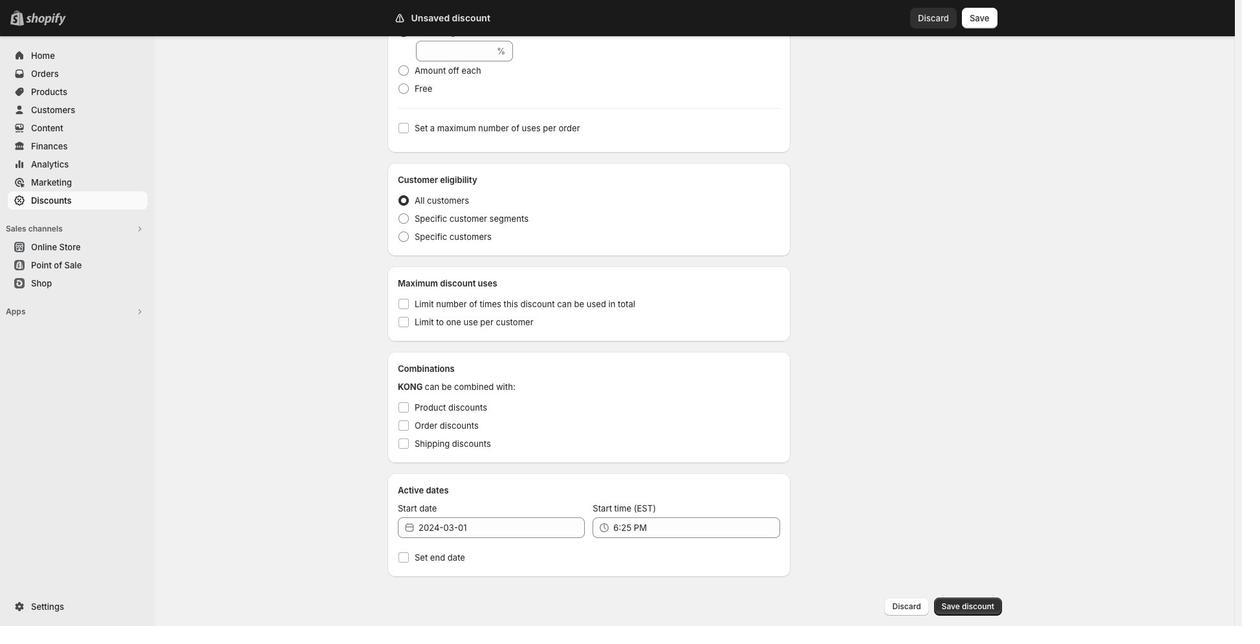 Task type: vqa. For each thing, say whether or not it's contained in the screenshot.
Shopify Image
yes



Task type: describe. For each thing, give the bounding box(es) containing it.
YYYY-MM-DD text field
[[419, 518, 585, 538]]

Enter time text field
[[614, 518, 780, 538]]



Task type: locate. For each thing, give the bounding box(es) containing it.
shopify image
[[26, 13, 66, 26]]

None text field
[[416, 41, 495, 61]]



